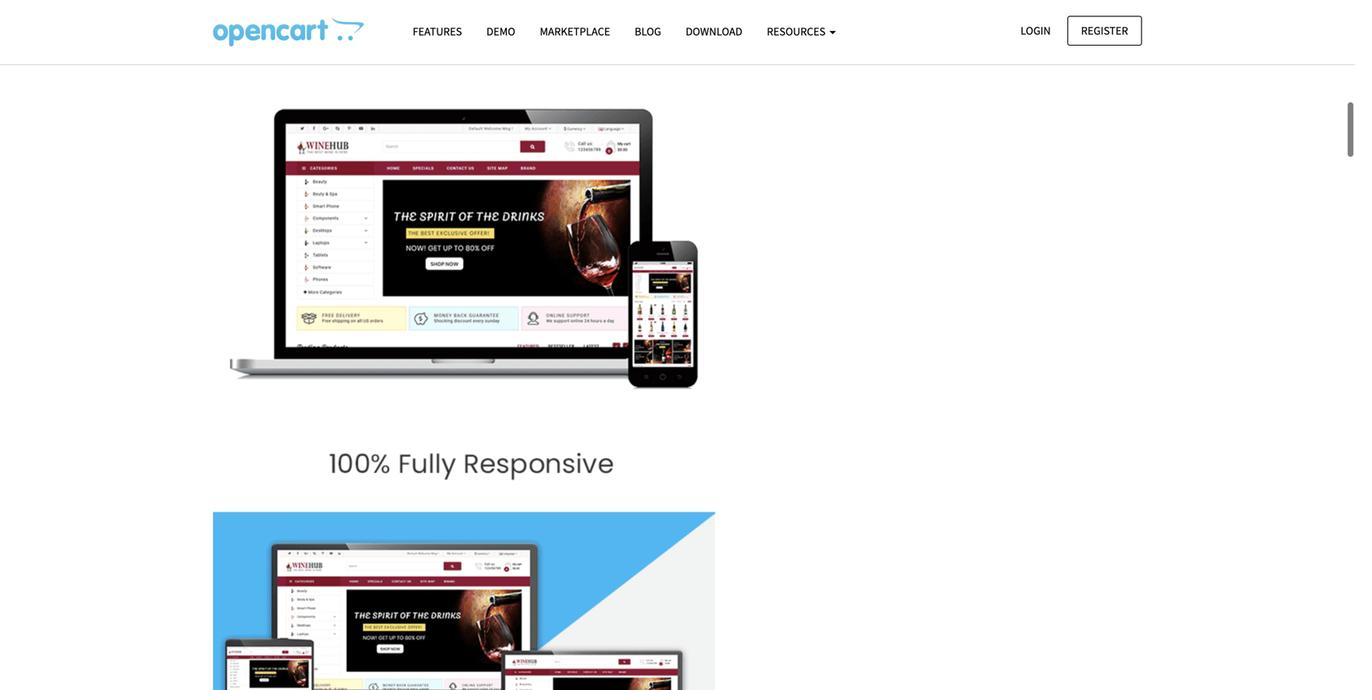 Task type: vqa. For each thing, say whether or not it's contained in the screenshot.
account image at the left bottom of page
no



Task type: locate. For each thing, give the bounding box(es) containing it.
login
[[1021, 23, 1051, 38]]

marketplace
[[540, 24, 610, 39]]

register link
[[1067, 16, 1142, 46]]

blog
[[635, 24, 661, 39]]

features link
[[401, 17, 474, 46]]

features
[[413, 24, 462, 39]]

opencart - winehub opencart responsive theme (bar, restaurant, club) image
[[213, 17, 364, 46]]



Task type: describe. For each thing, give the bounding box(es) containing it.
register
[[1081, 23, 1128, 38]]

resources
[[767, 24, 828, 39]]

resources link
[[755, 17, 848, 46]]

login link
[[1007, 16, 1065, 46]]

download
[[686, 24, 743, 39]]

marketplace link
[[528, 17, 623, 46]]

demo
[[487, 24, 515, 39]]

download link
[[674, 17, 755, 46]]

blog link
[[623, 17, 674, 46]]

demo link
[[474, 17, 528, 46]]



